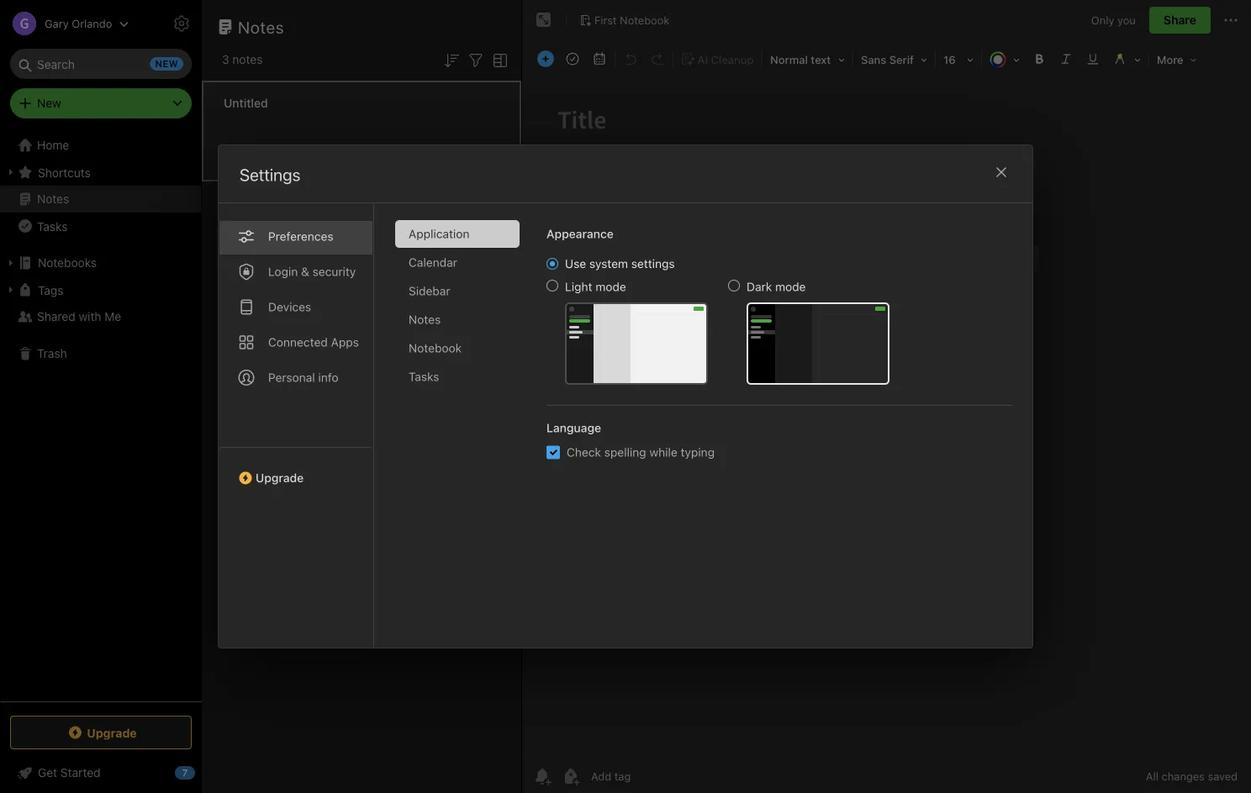 Task type: describe. For each thing, give the bounding box(es) containing it.
login
[[268, 265, 298, 279]]

tags
[[38, 283, 63, 297]]

personal info
[[268, 371, 339, 385]]

first
[[595, 14, 617, 26]]

bold image
[[1028, 47, 1051, 71]]

1 horizontal spatial test
[[303, 250, 322, 262]]

tab list for appearance
[[395, 220, 533, 648]]

heading level image
[[765, 47, 851, 71]]

tag
[[273, 250, 288, 262]]

connected apps
[[268, 336, 359, 349]]

0 horizontal spatial notes
[[37, 192, 69, 206]]

tags button
[[0, 277, 201, 304]]

sidebar tab
[[395, 278, 520, 305]]

expand tags image
[[4, 283, 18, 297]]

preferences
[[268, 230, 334, 243]]

trash
[[37, 347, 67, 361]]

connected
[[268, 336, 328, 349]]

settings image
[[172, 13, 192, 34]]

&
[[301, 265, 309, 279]]

light
[[565, 280, 593, 294]]

a
[[262, 215, 268, 229]]

sidebar
[[409, 284, 450, 298]]

only
[[1092, 14, 1115, 26]]

Use system settings radio
[[547, 258, 558, 270]]

security
[[313, 265, 356, 279]]

28
[[245, 250, 258, 262]]

share button
[[1150, 7, 1211, 34]]

system
[[590, 257, 628, 271]]

check
[[567, 446, 601, 460]]

Check spelling while typing checkbox
[[547, 446, 560, 460]]

underline image
[[1082, 47, 1105, 71]]

is
[[250, 215, 259, 229]]

new
[[37, 96, 61, 110]]

font color image
[[984, 47, 1026, 71]]

notebooks link
[[0, 250, 201, 277]]

hello
[[224, 197, 252, 211]]

dark mode
[[747, 280, 806, 294]]

nov 28
[[224, 250, 258, 262]]

this is a test
[[224, 215, 292, 229]]

appearance
[[547, 227, 614, 241]]

apps
[[331, 336, 359, 349]]

notebook tab
[[395, 335, 520, 363]]

close image
[[992, 162, 1012, 183]]

highlight image
[[1107, 47, 1147, 71]]

only you
[[1092, 14, 1136, 26]]

changes
[[1162, 771, 1205, 783]]

calendar
[[409, 256, 457, 270]]

expand note image
[[534, 10, 554, 30]]

notes tab
[[395, 306, 520, 334]]

typing
[[681, 446, 715, 460]]

notes link
[[0, 186, 201, 213]]

option group containing use system settings
[[547, 257, 890, 385]]

shortcuts button
[[0, 159, 201, 186]]

login & security
[[268, 265, 356, 279]]

calendar event image
[[588, 47, 611, 71]]

this
[[224, 215, 247, 229]]

application tab
[[395, 220, 520, 248]]

italic image
[[1055, 47, 1078, 71]]

home
[[37, 138, 69, 152]]

settings
[[631, 257, 675, 271]]

devices
[[268, 300, 311, 314]]

tasks inside tab
[[409, 370, 439, 384]]

check spelling while typing
[[567, 446, 715, 460]]

Light mode radio
[[547, 280, 558, 292]]



Task type: vqa. For each thing, say whether or not it's contained in the screenshot.
Dark mode
yes



Task type: locate. For each thing, give the bounding box(es) containing it.
light mode
[[565, 280, 626, 294]]

0 vertical spatial upgrade
[[256, 471, 304, 485]]

tab list for application
[[219, 204, 374, 648]]

calendar tab
[[395, 249, 520, 277]]

tab list containing application
[[395, 220, 533, 648]]

0 horizontal spatial test
[[271, 215, 292, 229]]

tasks button
[[0, 213, 201, 240]]

1 horizontal spatial tasks
[[409, 370, 439, 384]]

font size image
[[938, 47, 980, 71]]

add a reminder image
[[532, 767, 553, 787]]

settings
[[240, 165, 301, 185]]

nov
[[224, 250, 242, 262]]

info
[[318, 371, 339, 385]]

first notebook button
[[574, 8, 676, 32]]

1 vertical spatial notes
[[37, 192, 69, 206]]

1 vertical spatial untitled
[[224, 298, 268, 312]]

insert image
[[533, 47, 558, 71]]

tasks tab
[[395, 363, 520, 391]]

untitled left "devices"
[[224, 298, 268, 312]]

1 vertical spatial upgrade button
[[10, 717, 192, 750]]

Dark mode radio
[[728, 280, 740, 292]]

0 horizontal spatial upgrade button
[[10, 717, 192, 750]]

0 horizontal spatial tasks
[[37, 219, 68, 233]]

notebook inside "button"
[[620, 14, 670, 26]]

notes up notes
[[238, 17, 284, 37]]

notes down sidebar
[[409, 313, 441, 327]]

shared
[[37, 310, 75, 324]]

option group
[[547, 257, 890, 385]]

1 horizontal spatial notebook
[[620, 14, 670, 26]]

test up login & security in the top left of the page
[[303, 250, 322, 262]]

upgrade
[[256, 471, 304, 485], [87, 726, 137, 740]]

notebook
[[620, 14, 670, 26], [409, 341, 462, 355]]

0 horizontal spatial tab list
[[219, 204, 374, 648]]

use
[[565, 257, 586, 271]]

note window element
[[522, 0, 1252, 794]]

0 vertical spatial untitled
[[224, 96, 268, 110]]

tree
[[0, 132, 202, 701]]

3
[[222, 53, 229, 66]]

1 untitled from the top
[[224, 96, 268, 110]]

new button
[[10, 88, 192, 119]]

notebooks
[[38, 256, 97, 270]]

tab list containing preferences
[[219, 204, 374, 648]]

0 vertical spatial notes
[[238, 17, 284, 37]]

notebook inside tab
[[409, 341, 462, 355]]

Note Editor text field
[[522, 81, 1252, 759]]

0 vertical spatial tasks
[[37, 219, 68, 233]]

share
[[1164, 13, 1197, 27]]

tasks
[[37, 219, 68, 233], [409, 370, 439, 384]]

1 horizontal spatial upgrade
[[256, 471, 304, 485]]

tasks up notebooks
[[37, 219, 68, 233]]

Search text field
[[22, 49, 180, 79]]

language
[[547, 421, 601, 435]]

mode right dark at the right of page
[[775, 280, 806, 294]]

upgrade inside tab list
[[256, 471, 304, 485]]

1 vertical spatial upgrade
[[87, 726, 137, 740]]

1 horizontal spatial upgrade button
[[219, 447, 373, 492]]

application
[[409, 227, 470, 241]]

1 untitled button from the top
[[202, 81, 521, 182]]

mode
[[596, 280, 626, 294], [775, 280, 806, 294]]

untitled down notes
[[224, 96, 268, 110]]

saved
[[1208, 771, 1238, 783]]

untitled button
[[202, 81, 521, 182], [202, 283, 521, 384]]

0 horizontal spatial upgrade
[[87, 726, 137, 740]]

1 horizontal spatial tab list
[[395, 220, 533, 648]]

2 horizontal spatial notes
[[409, 313, 441, 327]]

1 vertical spatial test
[[303, 250, 322, 262]]

font family image
[[855, 47, 934, 71]]

1 horizontal spatial notes
[[238, 17, 284, 37]]

0 vertical spatial upgrade button
[[219, 447, 373, 492]]

trash link
[[0, 341, 201, 368]]

you
[[1118, 14, 1136, 26]]

spelling
[[605, 446, 646, 460]]

3 notes
[[222, 53, 263, 66]]

with
[[79, 310, 101, 324]]

task image
[[561, 47, 585, 71]]

0 horizontal spatial notebook
[[409, 341, 462, 355]]

0 vertical spatial notebook
[[620, 14, 670, 26]]

2 mode from the left
[[775, 280, 806, 294]]

test right a
[[271, 215, 292, 229]]

use system settings
[[565, 257, 675, 271]]

upgrade for 'upgrade' popup button to the bottom
[[87, 726, 137, 740]]

mode for dark mode
[[775, 280, 806, 294]]

me
[[105, 310, 121, 324]]

None search field
[[22, 49, 180, 79]]

upgrade button inside tab list
[[219, 447, 373, 492]]

test
[[271, 215, 292, 229], [303, 250, 322, 262]]

1 horizontal spatial mode
[[775, 280, 806, 294]]

untitled
[[224, 96, 268, 110], [224, 298, 268, 312]]

0 vertical spatial untitled button
[[202, 81, 521, 182]]

shortcuts
[[38, 165, 91, 179]]

upgrade for 'upgrade' popup button in tab list
[[256, 471, 304, 485]]

shared with me
[[37, 310, 121, 324]]

expand notebooks image
[[4, 257, 18, 270]]

tasks inside button
[[37, 219, 68, 233]]

notes inside tab
[[409, 313, 441, 327]]

all changes saved
[[1146, 771, 1238, 783]]

add tag image
[[561, 767, 581, 787]]

notebook down notes tab
[[409, 341, 462, 355]]

notebook right first
[[620, 14, 670, 26]]

1 vertical spatial untitled button
[[202, 283, 521, 384]]

notes
[[238, 17, 284, 37], [37, 192, 69, 206], [409, 313, 441, 327]]

2 untitled button from the top
[[202, 283, 521, 384]]

shared with me link
[[0, 304, 201, 331]]

0 vertical spatial test
[[271, 215, 292, 229]]

2 untitled from the top
[[224, 298, 268, 312]]

all
[[1146, 771, 1159, 783]]

notes
[[232, 53, 263, 66]]

tasks down notebook tab
[[409, 370, 439, 384]]

2 vertical spatial notes
[[409, 313, 441, 327]]

mode for light mode
[[596, 280, 626, 294]]

upgrade button
[[219, 447, 373, 492], [10, 717, 192, 750]]

tree containing home
[[0, 132, 202, 701]]

home link
[[0, 132, 202, 159]]

more image
[[1151, 47, 1203, 71]]

tab list
[[219, 204, 374, 648], [395, 220, 533, 648]]

1 vertical spatial tasks
[[409, 370, 439, 384]]

personal
[[268, 371, 315, 385]]

notes down shortcuts
[[37, 192, 69, 206]]

1 vertical spatial notebook
[[409, 341, 462, 355]]

while
[[650, 446, 678, 460]]

dark
[[747, 280, 772, 294]]

0 horizontal spatial mode
[[596, 280, 626, 294]]

mode down system
[[596, 280, 626, 294]]

first notebook
[[595, 14, 670, 26]]

1 mode from the left
[[596, 280, 626, 294]]



